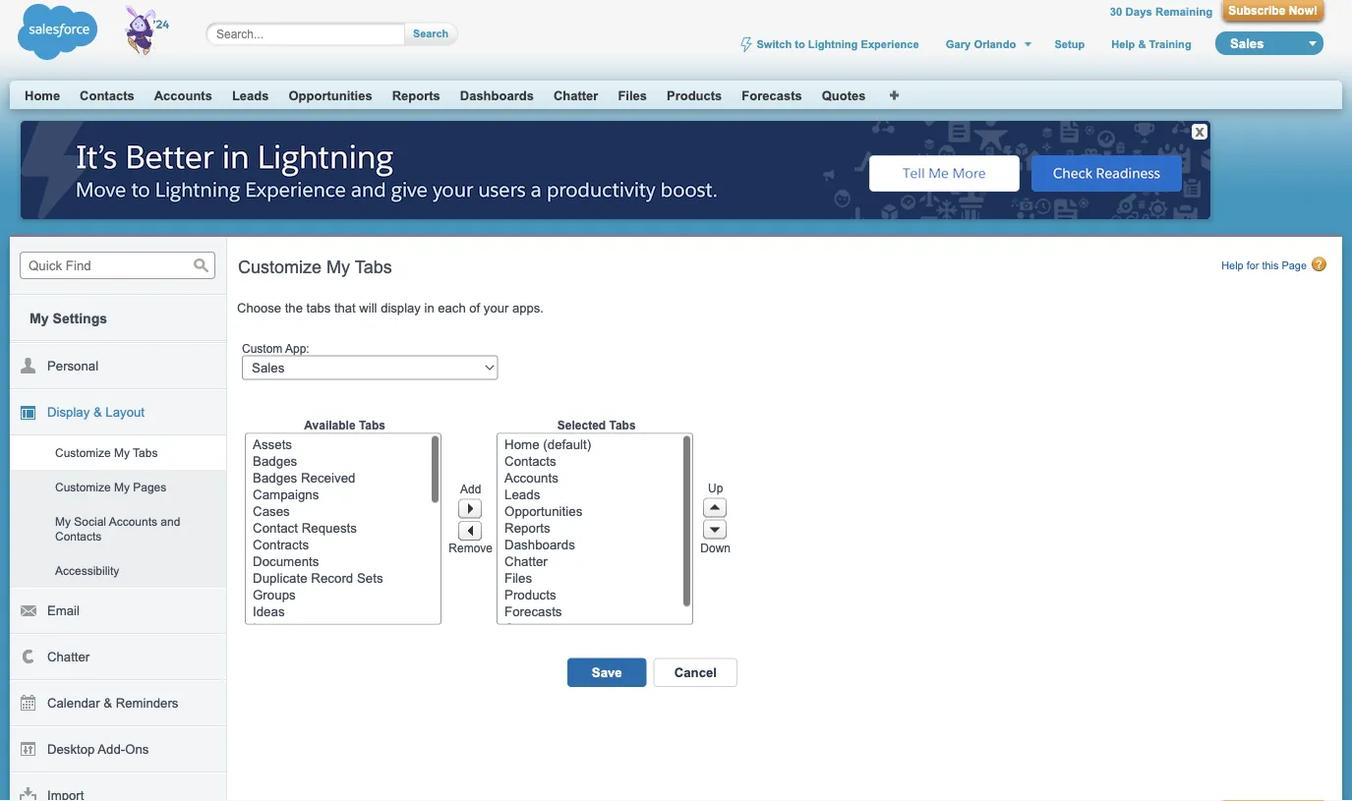 Task type: locate. For each thing, give the bounding box(es) containing it.
0 vertical spatial chatter link
[[554, 88, 599, 103]]

customize my tabs
[[238, 257, 392, 277], [55, 446, 158, 460]]

0 vertical spatial &
[[1139, 38, 1147, 50]]

x link
[[1193, 124, 1208, 140]]

page
[[1283, 260, 1308, 272]]

forecasts link
[[742, 88, 803, 103]]

my
[[327, 257, 350, 277], [30, 310, 49, 326], [114, 446, 130, 460], [114, 481, 130, 494], [55, 515, 71, 528]]

desktop add-ons
[[47, 743, 149, 758]]

add
[[460, 483, 481, 496]]

my social accounts and contacts link
[[10, 505, 226, 554]]

1 vertical spatial help
[[1222, 260, 1244, 272]]

& inside 'link'
[[93, 405, 102, 420]]

gary orlando
[[946, 38, 1017, 50]]

2 vertical spatial &
[[104, 697, 112, 711]]

1 vertical spatial &
[[93, 405, 102, 420]]

tabs right selected
[[610, 419, 636, 432]]

customize my tabs up tabs
[[238, 257, 392, 277]]

dashboards link
[[460, 88, 534, 103]]

to
[[795, 38, 806, 50]]

None submit
[[568, 659, 647, 688], [654, 659, 738, 688], [568, 659, 647, 688], [654, 659, 738, 688]]

0 vertical spatial help
[[1112, 38, 1136, 50]]

customize my tabs link
[[10, 436, 226, 470]]

accounts
[[154, 88, 212, 103], [109, 515, 157, 528]]

social
[[74, 515, 106, 528]]

calendar
[[47, 697, 100, 711]]

1 horizontal spatial &
[[104, 697, 112, 711]]

1 vertical spatial chatter
[[47, 650, 90, 665]]

setup link
[[1053, 38, 1088, 50]]

1 vertical spatial accounts
[[109, 515, 157, 528]]

my up that
[[327, 257, 350, 277]]

2 horizontal spatial &
[[1139, 38, 1147, 50]]

help for this page
[[1222, 260, 1308, 272]]

for
[[1247, 260, 1260, 272]]

my inside the my social accounts and contacts
[[55, 515, 71, 528]]

2 vertical spatial customize
[[55, 481, 111, 494]]

help down 30
[[1112, 38, 1136, 50]]

1 vertical spatial customize my tabs
[[55, 446, 158, 460]]

choose
[[237, 301, 281, 316]]

that
[[334, 301, 356, 316]]

& for calendar
[[104, 697, 112, 711]]

reports link
[[392, 88, 441, 103]]

my up customize my pages link
[[114, 446, 130, 460]]

selected tabs
[[558, 419, 636, 432]]

accounts left "leads" link at the top
[[154, 88, 212, 103]]

customize for display & layout 'link'
[[55, 446, 111, 460]]

customize my tabs up customize my pages
[[55, 446, 158, 460]]

chatter link up calendar & reminders
[[10, 635, 226, 681]]

my left the "social"
[[55, 515, 71, 528]]

0 horizontal spatial chatter link
[[10, 635, 226, 681]]

leads link
[[232, 88, 269, 103]]

customize down display & layout in the left of the page
[[55, 446, 111, 460]]

&
[[1139, 38, 1147, 50], [93, 405, 102, 420], [104, 697, 112, 711]]

gary
[[946, 38, 971, 50]]

email link
[[10, 588, 226, 635]]

contacts down the "social"
[[55, 530, 102, 543]]

custom app:
[[242, 342, 310, 355]]

switch to lightning experience link
[[738, 37, 922, 53]]

forecasts
[[742, 88, 803, 103]]

0 horizontal spatial chatter
[[47, 650, 90, 665]]

0 horizontal spatial &
[[93, 405, 102, 420]]

None button
[[1223, 0, 1324, 21], [405, 22, 449, 46], [1223, 0, 1324, 21], [405, 22, 449, 46]]

chatter link left files link on the top
[[554, 88, 599, 103]]

opportunities
[[289, 88, 373, 103]]

chatter
[[554, 88, 599, 103], [47, 650, 90, 665]]

contacts link
[[80, 88, 135, 103]]

down image
[[704, 520, 727, 540]]

customize
[[238, 257, 322, 277], [55, 446, 111, 460], [55, 481, 111, 494]]

help inside 'link'
[[1222, 260, 1244, 272]]

chatter left files link on the top
[[554, 88, 599, 103]]

chatter down email
[[47, 650, 90, 665]]

calendar & reminders link
[[10, 681, 226, 727]]

available
[[304, 419, 356, 432]]

help left for
[[1222, 260, 1244, 272]]

1 vertical spatial contacts
[[55, 530, 102, 543]]

switch
[[757, 38, 792, 50]]

1 vertical spatial chatter link
[[10, 635, 226, 681]]

1 vertical spatial customize
[[55, 446, 111, 460]]

& for help
[[1139, 38, 1147, 50]]

customize up the
[[238, 257, 322, 277]]

salesforce.com image
[[13, 0, 185, 64]]

help for this page link
[[1222, 257, 1328, 273]]

custom
[[242, 342, 283, 355]]

tabs up will
[[355, 257, 392, 277]]

1 horizontal spatial help
[[1222, 260, 1244, 272]]

accounts down customize my pages link
[[109, 515, 157, 528]]

1 horizontal spatial chatter
[[554, 88, 599, 103]]

email
[[47, 604, 80, 619]]

of
[[470, 301, 480, 316]]

& left layout
[[93, 405, 102, 420]]

1 horizontal spatial customize my tabs
[[238, 257, 392, 277]]

& left training
[[1139, 38, 1147, 50]]

available tabs
[[304, 419, 386, 432]]

0 vertical spatial accounts
[[154, 88, 212, 103]]

this
[[1263, 260, 1280, 272]]

0 horizontal spatial help
[[1112, 38, 1136, 50]]

& right the calendar
[[104, 697, 112, 711]]

30 days remaining link
[[1111, 5, 1214, 18]]

Quick Find text field
[[20, 252, 215, 279]]

help
[[1112, 38, 1136, 50], [1222, 260, 1244, 272]]

reports
[[392, 88, 441, 103]]

add-
[[98, 743, 125, 758]]

files link
[[618, 88, 647, 103]]

0 horizontal spatial customize my tabs
[[55, 446, 158, 460]]

accessibility
[[55, 564, 119, 578]]

remove image
[[459, 521, 482, 541]]

customize up the "social"
[[55, 481, 111, 494]]

0 vertical spatial customize my tabs
[[238, 257, 392, 277]]

contacts down the salesforce.com image at the top of page
[[80, 88, 135, 103]]



Task type: describe. For each thing, give the bounding box(es) containing it.
accessibility link
[[10, 554, 226, 588]]

add image
[[459, 499, 482, 519]]

products
[[667, 88, 723, 103]]

sales
[[1231, 36, 1265, 51]]

my left settings
[[30, 310, 49, 326]]

remaining
[[1156, 5, 1214, 18]]

app:
[[285, 342, 310, 355]]

display
[[381, 301, 421, 316]]

accounts link
[[154, 88, 212, 103]]

contacts inside the my social accounts and contacts
[[55, 530, 102, 543]]

help & training
[[1112, 38, 1192, 50]]

personal
[[47, 359, 98, 374]]

calendar & reminders
[[47, 697, 179, 711]]

customize for customize my tabs link
[[55, 481, 111, 494]]

up image
[[704, 498, 727, 518]]

0 vertical spatial chatter
[[554, 88, 599, 103]]

and
[[161, 515, 180, 528]]

my settings
[[30, 310, 107, 326]]

orlando
[[975, 38, 1017, 50]]

your
[[484, 301, 509, 316]]

lightning
[[809, 38, 858, 50]]

& for display
[[93, 405, 102, 420]]

my left pages on the left of page
[[114, 481, 130, 494]]

training
[[1150, 38, 1192, 50]]

desktop add-ons link
[[10, 727, 226, 773]]

customize my pages link
[[10, 470, 226, 505]]

my settings link
[[10, 296, 226, 340]]

help for help for this page
[[1222, 260, 1244, 272]]

dashboards
[[460, 88, 534, 103]]

display
[[47, 405, 90, 420]]

products link
[[667, 88, 723, 103]]

down
[[701, 542, 731, 555]]

choose the tabs that will display in each of your apps.
[[237, 301, 544, 316]]

accounts inside the my social accounts and contacts
[[109, 515, 157, 528]]

apps.
[[513, 301, 544, 316]]

personal link
[[10, 343, 226, 390]]

Search... text field
[[216, 26, 386, 42]]

settings
[[53, 310, 107, 326]]

reminders
[[116, 697, 179, 711]]

30 days remaining
[[1111, 5, 1214, 18]]

in
[[425, 301, 435, 316]]

days
[[1126, 5, 1153, 18]]

tabs up pages on the left of page
[[133, 446, 158, 460]]

all tabs image
[[890, 88, 901, 100]]

0 vertical spatial customize
[[238, 257, 322, 277]]

tabs right available
[[359, 419, 386, 432]]

will
[[359, 301, 377, 316]]

0 vertical spatial contacts
[[80, 88, 135, 103]]

desktop
[[47, 743, 95, 758]]

leads
[[232, 88, 269, 103]]

pages
[[133, 481, 167, 494]]

display & layout
[[47, 405, 145, 420]]

files
[[618, 88, 647, 103]]

tabs
[[307, 301, 331, 316]]

up
[[708, 482, 724, 495]]

home link
[[25, 88, 60, 103]]

help & training link
[[1110, 38, 1194, 50]]

layout
[[106, 405, 145, 420]]

x
[[1196, 124, 1205, 139]]

opportunities link
[[289, 88, 373, 103]]

ons
[[125, 743, 149, 758]]

customize my tabs inside customize my tabs link
[[55, 446, 158, 460]]

display & layout link
[[10, 390, 226, 436]]

experience
[[861, 38, 920, 50]]

setup
[[1055, 38, 1086, 50]]

quotes
[[822, 88, 866, 103]]

customize my pages
[[55, 481, 167, 494]]

each
[[438, 301, 466, 316]]

help for help & training
[[1112, 38, 1136, 50]]

quotes link
[[822, 88, 866, 103]]

switch to lightning experience
[[757, 38, 920, 50]]

1 horizontal spatial chatter link
[[554, 88, 599, 103]]

selected
[[558, 419, 606, 432]]

the
[[285, 301, 303, 316]]

my social accounts and contacts
[[55, 515, 180, 543]]

home
[[25, 88, 60, 103]]

remove
[[449, 542, 493, 555]]

30
[[1111, 5, 1123, 18]]



Task type: vqa. For each thing, say whether or not it's contained in the screenshot.
30 DAYS REMAINING on the top
yes



